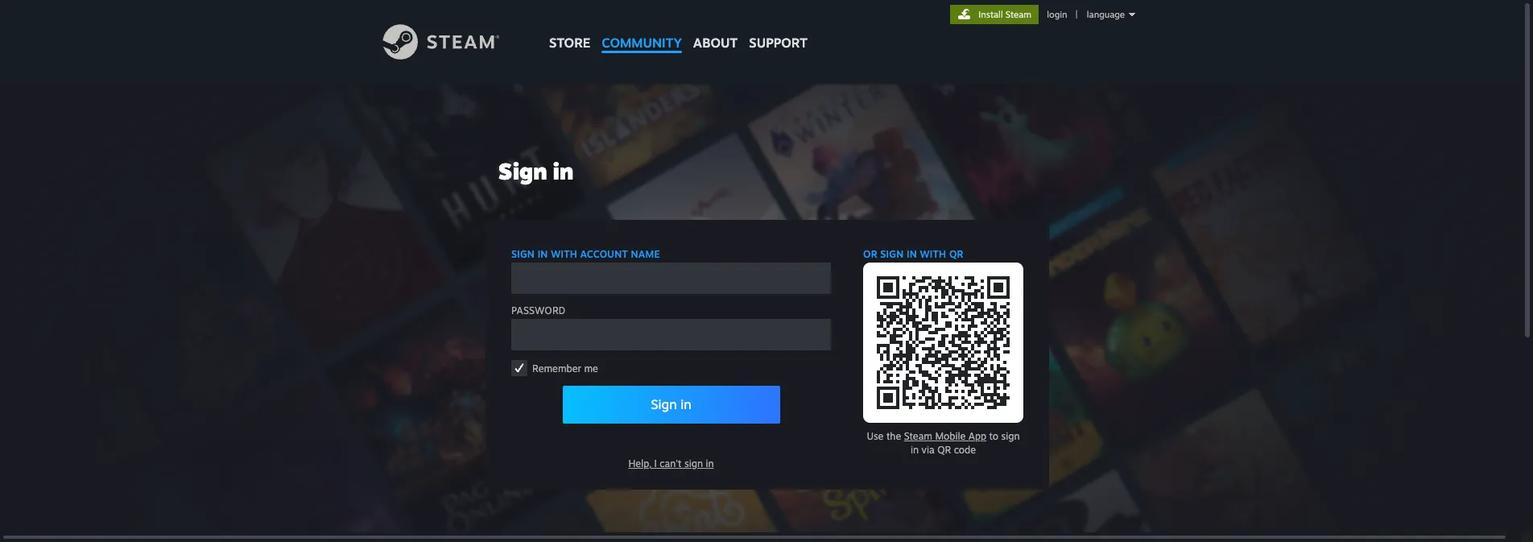 Task type: vqa. For each thing, say whether or not it's contained in the screenshot.
to sign in via QR code
yes



Task type: locate. For each thing, give the bounding box(es) containing it.
login | language
[[1047, 9, 1125, 20]]

1 vertical spatial sign
[[1002, 430, 1020, 442]]

steam up via
[[904, 430, 933, 442]]

help, i can't sign in
[[629, 458, 714, 470]]

in inside button
[[681, 396, 692, 412]]

2 horizontal spatial sign
[[1002, 430, 1020, 442]]

1 horizontal spatial sign
[[881, 248, 904, 260]]

2 vertical spatial sign
[[651, 396, 677, 412]]

0 horizontal spatial sign
[[685, 458, 703, 470]]

0 horizontal spatial steam
[[904, 430, 933, 442]]

community
[[602, 35, 682, 51]]

the
[[887, 430, 902, 442]]

0 vertical spatial sign in
[[499, 157, 574, 185]]

steam mobile app link
[[904, 420, 987, 452]]

sign
[[499, 157, 547, 185], [511, 248, 535, 260], [651, 396, 677, 412]]

sign right or
[[881, 248, 904, 260]]

qr for via
[[938, 444, 951, 456]]

0 vertical spatial qr
[[950, 248, 964, 260]]

with
[[551, 248, 578, 260], [920, 248, 947, 260]]

or
[[864, 248, 878, 260]]

2 vertical spatial sign
[[685, 458, 703, 470]]

sign right to
[[1002, 430, 1020, 442]]

1 horizontal spatial with
[[920, 248, 947, 260]]

language
[[1087, 9, 1125, 20]]

store
[[549, 35, 591, 51]]

0 vertical spatial steam
[[1006, 9, 1032, 20]]

in
[[553, 157, 574, 185], [538, 248, 548, 260], [907, 248, 917, 260], [681, 396, 692, 412], [911, 444, 919, 456], [706, 458, 714, 470]]

sign in button
[[563, 386, 780, 424]]

1 vertical spatial qr
[[938, 444, 951, 456]]

via
[[922, 444, 935, 456]]

in inside to sign in via qr code
[[911, 444, 919, 456]]

about
[[693, 35, 738, 51]]

code
[[954, 444, 976, 456]]

sign in
[[499, 157, 574, 185], [651, 396, 692, 412]]

to sign in via qr code
[[911, 430, 1020, 456]]

0 horizontal spatial sign in
[[499, 157, 574, 185]]

qr
[[950, 248, 964, 260], [938, 444, 951, 456]]

sign
[[881, 248, 904, 260], [1002, 430, 1020, 442], [685, 458, 703, 470]]

with right or
[[920, 248, 947, 260]]

login link
[[1044, 9, 1071, 20]]

help, i can't sign in link
[[511, 457, 831, 470]]

remember me
[[532, 362, 598, 374]]

install
[[979, 9, 1003, 20]]

app
[[969, 430, 987, 442]]

steam
[[1006, 9, 1032, 20], [904, 430, 933, 442]]

1 horizontal spatial steam
[[1006, 9, 1032, 20]]

sign right can't
[[685, 458, 703, 470]]

sign for to
[[1002, 430, 1020, 442]]

steam right the install at the right top of page
[[1006, 9, 1032, 20]]

sign inside to sign in via qr code
[[1002, 430, 1020, 442]]

login
[[1047, 9, 1068, 20]]

1 vertical spatial sign in
[[651, 396, 692, 412]]

0 vertical spatial sign
[[881, 248, 904, 260]]

None text field
[[511, 263, 831, 294]]

with left account
[[551, 248, 578, 260]]

0 horizontal spatial with
[[551, 248, 578, 260]]

1 horizontal spatial sign in
[[651, 396, 692, 412]]

sign inside button
[[651, 396, 677, 412]]

qr inside to sign in via qr code
[[938, 444, 951, 456]]

qr for with
[[950, 248, 964, 260]]

None password field
[[511, 319, 831, 350]]



Task type: describe. For each thing, give the bounding box(es) containing it.
mobile
[[936, 430, 966, 442]]

1 with from the left
[[551, 248, 578, 260]]

password
[[511, 304, 566, 317]]

sign in inside sign in button
[[651, 396, 692, 412]]

community link
[[596, 0, 688, 58]]

help,
[[629, 458, 652, 470]]

1 vertical spatial steam
[[904, 430, 933, 442]]

to
[[990, 430, 999, 442]]

or sign in with qr
[[864, 248, 964, 260]]

sign in with account name
[[511, 248, 660, 260]]

2 with from the left
[[920, 248, 947, 260]]

1 vertical spatial sign
[[511, 248, 535, 260]]

|
[[1076, 9, 1078, 20]]

me
[[584, 362, 598, 374]]

support
[[749, 35, 808, 51]]

install steam link
[[951, 5, 1039, 24]]

steam inside "link"
[[1006, 9, 1032, 20]]

install steam
[[979, 9, 1032, 20]]

account
[[580, 248, 628, 260]]

use
[[867, 430, 884, 442]]

0 vertical spatial sign
[[499, 157, 547, 185]]

sign for or
[[881, 248, 904, 260]]

can't
[[660, 458, 682, 470]]

about link
[[688, 0, 744, 55]]

support link
[[744, 0, 814, 55]]

i
[[655, 458, 657, 470]]

store link
[[544, 0, 596, 58]]

remember
[[532, 362, 582, 374]]

use the steam mobile app
[[867, 430, 987, 442]]

name
[[631, 248, 660, 260]]



